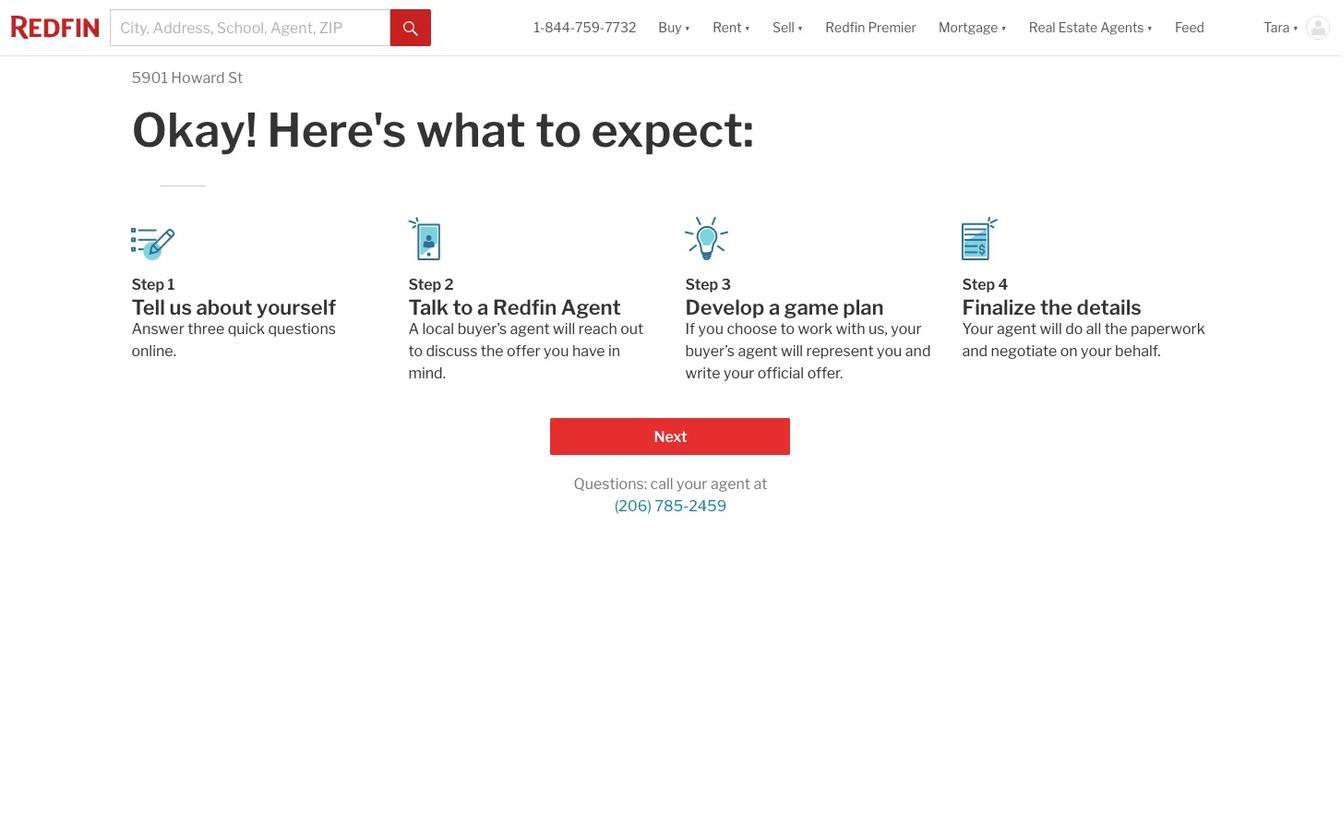 Task type: vqa. For each thing, say whether or not it's contained in the screenshot.


Task type: describe. For each thing, give the bounding box(es) containing it.
us,
[[869, 320, 888, 338]]

buy ▾ button
[[648, 0, 702, 55]]

3
[[722, 276, 731, 294]]

your
[[963, 320, 994, 338]]

on
[[1061, 343, 1078, 360]]

quick
[[228, 320, 265, 338]]

finalize
[[963, 295, 1036, 320]]

details
[[1077, 295, 1142, 320]]

three
[[188, 320, 225, 338]]

questions
[[268, 320, 336, 338]]

agent inside step 2 talk to a redfin agent a local buyer's agent will reach out to discuss the offer you have in mind.
[[510, 320, 550, 338]]

agent inside questions: call your agent at (206) 785-2459
[[711, 476, 751, 493]]

okay! here's what to expect:
[[132, 103, 754, 158]]

1-844-759-7732 link
[[534, 20, 637, 35]]

rent
[[713, 20, 742, 35]]

howard
[[171, 69, 225, 87]]

expect:
[[592, 103, 754, 158]]

real
[[1029, 20, 1056, 35]]

agent
[[561, 295, 621, 320]]

discuss
[[426, 343, 478, 360]]

sell ▾ button
[[762, 0, 815, 55]]

paperwork
[[1131, 320, 1206, 338]]

offer
[[507, 343, 541, 360]]

yourself
[[257, 295, 336, 320]]

local
[[422, 320, 455, 338]]

1-
[[534, 20, 545, 35]]

redfin premier button
[[815, 0, 928, 55]]

offer.
[[808, 365, 843, 382]]

all
[[1087, 320, 1102, 338]]

to inside step 3 develop a game plan if you choose to work with us, your buyer's agent will represent you and write your official offer.
[[781, 320, 795, 338]]

rent ▾
[[713, 20, 751, 35]]

step 2 talk to a redfin agent a local buyer's agent will reach out to discuss the offer you have in mind.
[[409, 276, 644, 382]]

st
[[228, 69, 243, 87]]

about
[[196, 295, 252, 320]]

buyer's inside step 2 talk to a redfin agent a local buyer's agent will reach out to discuss the offer you have in mind.
[[458, 320, 507, 338]]

premier
[[868, 20, 917, 35]]

what
[[416, 103, 526, 158]]

develop
[[686, 295, 765, 320]]

in
[[609, 343, 621, 360]]

online.
[[132, 343, 176, 360]]

step for develop
[[686, 276, 719, 294]]

your inside questions: call your agent at (206) 785-2459
[[677, 476, 708, 493]]

rent ▾ button
[[713, 0, 751, 55]]

0 vertical spatial the
[[1041, 295, 1073, 320]]

mortgage ▾ button
[[928, 0, 1018, 55]]

represent
[[807, 343, 874, 360]]

will inside step 3 develop a game plan if you choose to work with us, your buyer's agent will represent you and write your official offer.
[[781, 343, 804, 360]]

talk
[[409, 295, 449, 320]]

us
[[169, 295, 192, 320]]

5 ▾ from the left
[[1147, 20, 1153, 35]]

mortgage ▾
[[939, 20, 1007, 35]]

reach
[[579, 320, 618, 338]]

out
[[621, 320, 644, 338]]

buy ▾
[[659, 20, 691, 35]]

have
[[572, 343, 605, 360]]

sell ▾ button
[[773, 0, 804, 55]]

real estate agents ▾ link
[[1029, 0, 1153, 55]]

1
[[168, 276, 175, 294]]

to right what at the top
[[536, 103, 582, 158]]

and inside the step 4 finalize the details your agent will do all the paperwork and negotiate on your behalf.
[[963, 343, 988, 360]]

tell
[[132, 295, 165, 320]]

▾ for tara ▾
[[1293, 20, 1299, 35]]

mortgage ▾ button
[[939, 0, 1007, 55]]

agent inside step 3 develop a game plan if you choose to work with us, your buyer's agent will represent you and write your official offer.
[[738, 343, 778, 360]]

agent inside the step 4 finalize the details your agent will do all the paperwork and negotiate on your behalf.
[[997, 320, 1037, 338]]

write
[[686, 365, 721, 382]]

the inside step 2 talk to a redfin agent a local buyer's agent will reach out to discuss the offer you have in mind.
[[481, 343, 504, 360]]

okay!
[[132, 103, 258, 158]]

you for agent
[[544, 343, 569, 360]]

feed
[[1176, 20, 1205, 35]]

will inside step 2 talk to a redfin agent a local buyer's agent will reach out to discuss the offer you have in mind.
[[553, 320, 576, 338]]

step for talk
[[409, 276, 442, 294]]

agents
[[1101, 20, 1145, 35]]

sell
[[773, 20, 795, 35]]

1 vertical spatial the
[[1105, 320, 1128, 338]]

next
[[654, 428, 687, 446]]

step for tell
[[132, 276, 165, 294]]

785-
[[655, 498, 689, 515]]

tara
[[1264, 20, 1291, 35]]

buy
[[659, 20, 682, 35]]

to down 2
[[453, 295, 473, 320]]

844-
[[545, 20, 575, 35]]

next button
[[551, 418, 791, 455]]

real estate agents ▾ button
[[1018, 0, 1164, 55]]

negotiate
[[991, 343, 1058, 360]]

mortgage
[[939, 20, 999, 35]]



Task type: locate. For each thing, give the bounding box(es) containing it.
a inside step 3 develop a game plan if you choose to work with us, your buyer's agent will represent you and write your official offer.
[[769, 295, 781, 320]]

▾ right rent
[[745, 20, 751, 35]]

and
[[906, 343, 931, 360], [963, 343, 988, 360]]

7732
[[605, 20, 637, 35]]

will inside the step 4 finalize the details your agent will do all the paperwork and negotiate on your behalf.
[[1040, 320, 1063, 338]]

to
[[536, 103, 582, 158], [453, 295, 473, 320], [781, 320, 795, 338], [409, 343, 423, 360]]

5901
[[132, 69, 168, 87]]

2459
[[689, 498, 727, 515]]

0 vertical spatial redfin
[[826, 20, 866, 35]]

buyer's up discuss
[[458, 320, 507, 338]]

▾ right 'agents'
[[1147, 20, 1153, 35]]

▾ for sell ▾
[[798, 20, 804, 35]]

estate
[[1059, 20, 1098, 35]]

2
[[445, 276, 454, 294]]

to down a
[[409, 343, 423, 360]]

0 vertical spatial buyer's
[[458, 320, 507, 338]]

plan
[[843, 295, 884, 320]]

will up official at the right of the page
[[781, 343, 804, 360]]

▾ for mortgage ▾
[[1001, 20, 1007, 35]]

your right write
[[724, 365, 755, 382]]

▾ right buy
[[685, 20, 691, 35]]

redfin left premier
[[826, 20, 866, 35]]

will
[[553, 320, 576, 338], [1040, 320, 1063, 338], [781, 343, 804, 360]]

redfin premier
[[826, 20, 917, 35]]

redfin inside button
[[826, 20, 866, 35]]

0 horizontal spatial a
[[477, 295, 489, 320]]

1 ▾ from the left
[[685, 20, 691, 35]]

1 horizontal spatial and
[[963, 343, 988, 360]]

2 horizontal spatial the
[[1105, 320, 1128, 338]]

redfin up 'offer'
[[493, 295, 557, 320]]

and down your
[[963, 343, 988, 360]]

with
[[836, 320, 866, 338]]

2 ▾ from the left
[[745, 20, 751, 35]]

1 a from the left
[[477, 295, 489, 320]]

0 horizontal spatial buyer's
[[458, 320, 507, 338]]

2 vertical spatial the
[[481, 343, 504, 360]]

the
[[1041, 295, 1073, 320], [1105, 320, 1128, 338], [481, 343, 504, 360]]

3 step from the left
[[686, 276, 719, 294]]

mind.
[[409, 365, 446, 382]]

a up choose
[[769, 295, 781, 320]]

step 3 develop a game plan if you choose to work with us, your buyer's agent will represent you and write your official offer.
[[686, 276, 931, 382]]

buyer's up write
[[686, 343, 735, 360]]

you down the us, on the right
[[877, 343, 903, 360]]

1 horizontal spatial the
[[1041, 295, 1073, 320]]

to left work
[[781, 320, 795, 338]]

1 horizontal spatial you
[[699, 320, 724, 338]]

0 horizontal spatial the
[[481, 343, 504, 360]]

step inside step 2 talk to a redfin agent a local buyer's agent will reach out to discuss the offer you have in mind.
[[409, 276, 442, 294]]

1-844-759-7732
[[534, 20, 637, 35]]

you right if
[[699, 320, 724, 338]]

call
[[651, 476, 674, 493]]

▾
[[685, 20, 691, 35], [745, 20, 751, 35], [798, 20, 804, 35], [1001, 20, 1007, 35], [1147, 20, 1153, 35], [1293, 20, 1299, 35]]

4 ▾ from the left
[[1001, 20, 1007, 35]]

redfin inside step 2 talk to a redfin agent a local buyer's agent will reach out to discuss the offer you have in mind.
[[493, 295, 557, 320]]

▾ for buy ▾
[[685, 20, 691, 35]]

you left have
[[544, 343, 569, 360]]

step up 'tell'
[[132, 276, 165, 294]]

buyer's inside step 3 develop a game plan if you choose to work with us, your buyer's agent will represent you and write your official offer.
[[686, 343, 735, 360]]

feed button
[[1164, 0, 1253, 55]]

1 horizontal spatial a
[[769, 295, 781, 320]]

official
[[758, 365, 804, 382]]

▾ right tara
[[1293, 20, 1299, 35]]

at
[[754, 476, 768, 493]]

choose
[[727, 320, 778, 338]]

a
[[409, 320, 419, 338]]

will left do
[[1040, 320, 1063, 338]]

step inside the step 4 finalize the details your agent will do all the paperwork and negotiate on your behalf.
[[963, 276, 996, 294]]

3 ▾ from the left
[[798, 20, 804, 35]]

a inside step 2 talk to a redfin agent a local buyer's agent will reach out to discuss the offer you have in mind.
[[477, 295, 489, 320]]

1 horizontal spatial buyer's
[[686, 343, 735, 360]]

agent
[[510, 320, 550, 338], [997, 320, 1037, 338], [738, 343, 778, 360], [711, 476, 751, 493]]

questions:
[[574, 476, 647, 493]]

5901 howard st
[[132, 69, 243, 87]]

you inside step 2 talk to a redfin agent a local buyer's agent will reach out to discuss the offer you have in mind.
[[544, 343, 569, 360]]

step
[[132, 276, 165, 294], [409, 276, 442, 294], [686, 276, 719, 294], [963, 276, 996, 294]]

you for if
[[877, 343, 903, 360]]

agent up the negotiate
[[997, 320, 1037, 338]]

buyer's
[[458, 320, 507, 338], [686, 343, 735, 360]]

submit search image
[[404, 21, 419, 36]]

▾ for rent ▾
[[745, 20, 751, 35]]

1 and from the left
[[906, 343, 931, 360]]

2 step from the left
[[409, 276, 442, 294]]

1 step from the left
[[132, 276, 165, 294]]

step left '4'
[[963, 276, 996, 294]]

work
[[798, 320, 833, 338]]

2 horizontal spatial will
[[1040, 320, 1063, 338]]

▾ right the sell
[[798, 20, 804, 35]]

a up discuss
[[477, 295, 489, 320]]

rent ▾ button
[[702, 0, 762, 55]]

your inside the step 4 finalize the details your agent will do all the paperwork and negotiate on your behalf.
[[1081, 343, 1112, 360]]

agent down choose
[[738, 343, 778, 360]]

your down all on the top right of page
[[1081, 343, 1112, 360]]

game
[[785, 295, 839, 320]]

will up have
[[553, 320, 576, 338]]

a
[[477, 295, 489, 320], [769, 295, 781, 320]]

0 horizontal spatial you
[[544, 343, 569, 360]]

2 a from the left
[[769, 295, 781, 320]]

the up do
[[1041, 295, 1073, 320]]

(206) 785-2459 link
[[615, 498, 727, 515]]

0 horizontal spatial and
[[906, 343, 931, 360]]

1 horizontal spatial redfin
[[826, 20, 866, 35]]

your right the us, on the right
[[891, 320, 922, 338]]

you
[[699, 320, 724, 338], [544, 343, 569, 360], [877, 343, 903, 360]]

2 and from the left
[[963, 343, 988, 360]]

do
[[1066, 320, 1084, 338]]

and inside step 3 develop a game plan if you choose to work with us, your buyer's agent will represent you and write your official offer.
[[906, 343, 931, 360]]

sell ▾
[[773, 20, 804, 35]]

▾ right mortgage at the right top of the page
[[1001, 20, 1007, 35]]

and right represent
[[906, 343, 931, 360]]

4 step from the left
[[963, 276, 996, 294]]

6 ▾ from the left
[[1293, 20, 1299, 35]]

the left 'offer'
[[481, 343, 504, 360]]

step for finalize
[[963, 276, 996, 294]]

0 horizontal spatial will
[[553, 320, 576, 338]]

1 horizontal spatial will
[[781, 343, 804, 360]]

step 4 finalize the details your agent will do all the paperwork and negotiate on your behalf.
[[963, 276, 1206, 360]]

1 vertical spatial redfin
[[493, 295, 557, 320]]

step left 3
[[686, 276, 719, 294]]

real estate agents ▾
[[1029, 20, 1153, 35]]

step inside step 1 tell us about yourself answer three quick questions online.
[[132, 276, 165, 294]]

tara ▾
[[1264, 20, 1299, 35]]

answer
[[132, 320, 184, 338]]

behalf.
[[1116, 343, 1161, 360]]

your
[[891, 320, 922, 338], [1081, 343, 1112, 360], [724, 365, 755, 382], [677, 476, 708, 493]]

your up 2459 in the right of the page
[[677, 476, 708, 493]]

step 1 tell us about yourself answer three quick questions online.
[[132, 276, 336, 360]]

questions: call your agent at (206) 785-2459
[[574, 476, 768, 515]]

step up talk
[[409, 276, 442, 294]]

1 vertical spatial buyer's
[[686, 343, 735, 360]]

City, Address, School, Agent, ZIP search field
[[110, 9, 391, 46]]

if
[[686, 320, 696, 338]]

agent up 'offer'
[[510, 320, 550, 338]]

2 horizontal spatial you
[[877, 343, 903, 360]]

step inside step 3 develop a game plan if you choose to work with us, your buyer's agent will represent you and write your official offer.
[[686, 276, 719, 294]]

4
[[999, 276, 1009, 294]]

0 horizontal spatial redfin
[[493, 295, 557, 320]]

buy ▾ button
[[659, 0, 691, 55]]

agent left at
[[711, 476, 751, 493]]

the right all on the top right of page
[[1105, 320, 1128, 338]]

(206)
[[615, 498, 652, 515]]

redfin
[[826, 20, 866, 35], [493, 295, 557, 320]]

759-
[[575, 20, 605, 35]]



